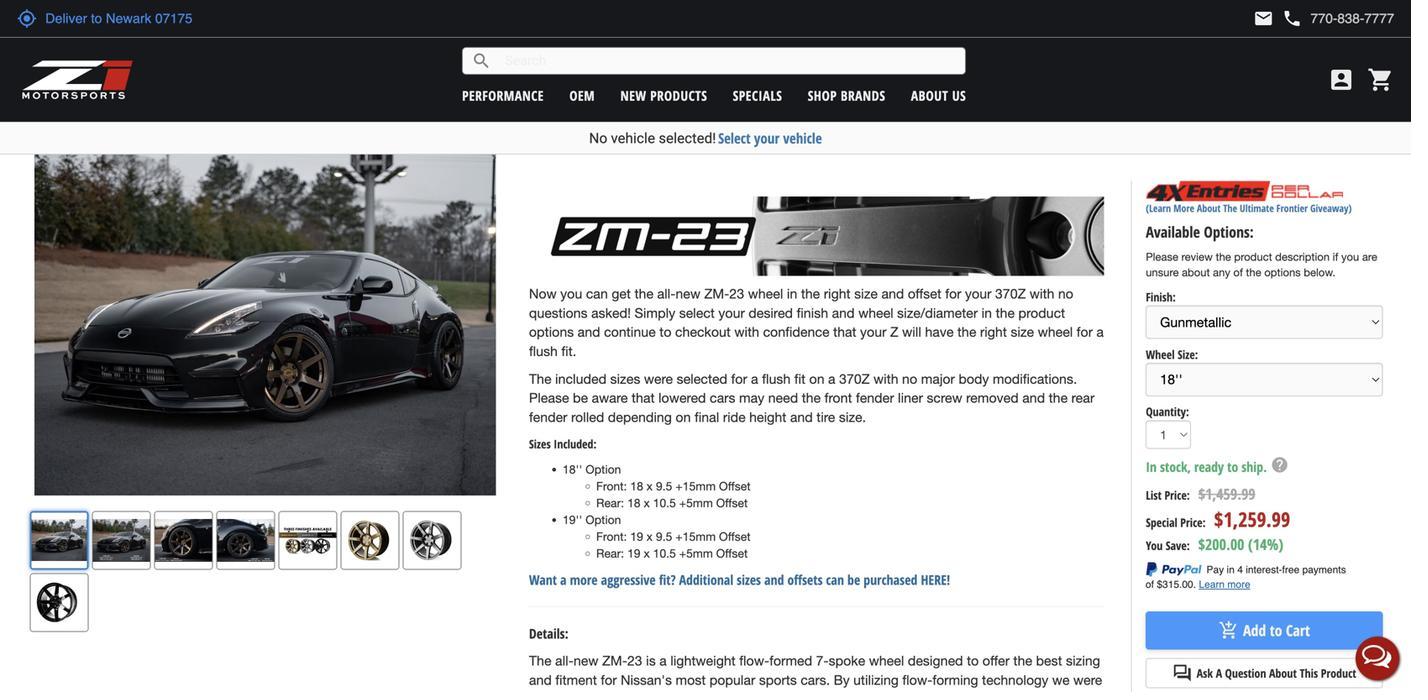 Task type: locate. For each thing, give the bounding box(es) containing it.
can inside now you can get the all-new zm-23 wheel in the right size and offset for your 370z with no questions asked! simply select your desired finish and wheel size/diameter in the product options and continue to checkout with confidence that your z will have the right size wheel for a flush fit.
[[586, 286, 608, 302]]

2 vertical spatial new
[[574, 653, 599, 669]]

1 horizontal spatial size
[[1011, 324, 1034, 340]]

that down most
[[677, 692, 700, 692]]

0 horizontal spatial were
[[644, 371, 673, 387]]

0 horizontal spatial new
[[574, 653, 599, 669]]

0 horizontal spatial flow-
[[740, 653, 770, 669]]

1 vertical spatial new
[[676, 286, 701, 302]]

1 horizontal spatial wheel
[[1146, 346, 1175, 362]]

370z inside z1 zm-23 370z wheel package star star star star star 5/5 - (6 reviews) brand: z1 motorsports fits models: 370z...
[[600, 64, 640, 94]]

spoke
[[829, 653, 865, 669]]

price: for $1,259.99
[[1181, 514, 1206, 530]]

the right "have"
[[958, 324, 977, 340]]

option
[[586, 462, 621, 476], [586, 513, 621, 527]]

0 vertical spatial that
[[833, 324, 857, 340]]

0 horizontal spatial z1
[[118, 36, 129, 52]]

z
[[890, 324, 899, 340]]

0 vertical spatial be
[[573, 390, 588, 406]]

19''
[[563, 513, 582, 527]]

2 10.5 from the top
[[653, 546, 676, 560]]

0 vertical spatial 23
[[575, 64, 595, 94]]

5 star from the left
[[584, 98, 601, 115]]

0 vertical spatial +5mm
[[679, 496, 713, 510]]

additional
[[679, 571, 734, 589]]

here link
[[921, 571, 947, 589]]

about inside (learn more about the ultimate frontier giveaway) available options: please review the product description if you are unsure about any of the options below.
[[1197, 201, 1221, 215]]

0 vertical spatial sizes
[[610, 371, 640, 387]]

the left the included
[[529, 371, 552, 387]]

1 vertical spatial front:
[[596, 530, 627, 543]]

popular
[[710, 672, 755, 688]]

1 vertical spatial product
[[1019, 305, 1065, 321]]

that up depending
[[632, 390, 655, 406]]

1 horizontal spatial can
[[826, 571, 844, 589]]

that inside the all-new zm-23 is a lightweight flow-formed 7-spoke wheel designed to offer the best sizing and fitment for nissan's most popular sports cars. by utilizing flow-forming technology we were able to produce a wheel that offers exceptional durability while maintaining a lower weight a
[[677, 692, 700, 692]]

options inside (learn more about the ultimate frontier giveaway) available options: please review the product description if you are unsure about any of the options below.
[[1265, 266, 1301, 279]]

right
[[824, 286, 851, 302], [980, 324, 1007, 340]]

1 horizontal spatial new
[[621, 87, 647, 105]]

were down sizing
[[1074, 672, 1102, 688]]

special price: $1,259.99 you save: $200.00 (14%)
[[1146, 506, 1291, 555]]

1 horizontal spatial no
[[1058, 286, 1074, 302]]

0 horizontal spatial you
[[560, 286, 582, 302]]

flush left fit.
[[529, 344, 558, 359]]

1 horizontal spatial in
[[982, 305, 992, 321]]

options inside now you can get the all-new zm-23 wheel in the right size and offset for your 370z with no questions asked! simply select your desired finish and wheel size/diameter in the product options and continue to checkout with confidence that your z will have the right size wheel for a flush fit.
[[529, 324, 574, 340]]

flush inside now you can get the all-new zm-23 wheel in the right size and offset for your 370z with no questions asked! simply select your desired finish and wheel size/diameter in the product options and continue to checkout with confidence that your z will have the right size wheel for a flush fit.
[[529, 344, 558, 359]]

to left offer
[[967, 653, 979, 669]]

mail
[[1254, 8, 1274, 29]]

all- inside now you can get the all-new zm-23 wheel in the right size and offset for your 370z with no questions asked! simply select your desired finish and wheel size/diameter in the product options and continue to checkout with confidence that your z will have the right size wheel for a flush fit.
[[657, 286, 676, 302]]

23 up the checkout
[[730, 286, 744, 302]]

performance parts link
[[14, 36, 99, 52]]

1 vertical spatial with
[[735, 324, 759, 340]]

zm- up brand:
[[541, 64, 575, 94]]

that
[[833, 324, 857, 340], [632, 390, 655, 406], [677, 692, 700, 692]]

zm- inside z1 zm-23 370z wheel package star star star star star 5/5 - (6 reviews) brand: z1 motorsports fits models: 370z...
[[541, 64, 575, 94]]

2 horizontal spatial with
[[1030, 286, 1055, 302]]

1 vertical spatial 19
[[628, 546, 641, 560]]

front
[[825, 390, 852, 406]]

18 up aggressive
[[628, 496, 641, 510]]

and left 'offset'
[[882, 286, 904, 302]]

1 vertical spatial 9.5
[[656, 530, 672, 543]]

0 horizontal spatial 23
[[575, 64, 595, 94]]

product up of
[[1234, 250, 1272, 263]]

by
[[834, 672, 850, 688]]

2 vertical spatial with
[[874, 371, 899, 387]]

the for the included sizes were selected for a flush fit on a 370z with no major body modifications. please be aware that lowered cars may need the front fender liner screw removed and the rear fender rolled depending on final ride height and tire size.
[[529, 371, 552, 387]]

1 front: from the top
[[596, 479, 627, 493]]

+15mm down final
[[676, 479, 716, 493]]

1 vertical spatial the
[[529, 371, 552, 387]]

product up modifications. at the right of the page
[[1019, 305, 1065, 321]]

0 vertical spatial you
[[1342, 250, 1359, 263]]

new left products
[[621, 87, 647, 105]]

shopping_cart link
[[1363, 66, 1395, 93]]

please down the included
[[529, 390, 569, 406]]

select
[[718, 129, 751, 148]]

that right confidence
[[833, 324, 857, 340]]

z1 motorsports link
[[550, 119, 620, 135]]

0 horizontal spatial on
[[676, 410, 691, 425]]

0 horizontal spatial with
[[735, 324, 759, 340]]

0 vertical spatial right
[[824, 286, 851, 302]]

zm-
[[541, 64, 575, 94], [704, 286, 730, 302], [602, 653, 627, 669]]

23 up z1 motorsports link
[[575, 64, 595, 94]]

0 vertical spatial options
[[1265, 266, 1301, 279]]

account_box link
[[1324, 66, 1359, 93]]

and up able
[[529, 672, 552, 688]]

phone
[[1282, 8, 1302, 29]]

1 vertical spatial z1
[[517, 64, 536, 94]]

included:
[[554, 436, 597, 452]]

be inside the included sizes were selected for a flush fit on a 370z with no major body modifications. please be aware that lowered cars may need the front fender liner screw removed and the rear fender rolled depending on final ride height and tire size.
[[573, 390, 588, 406]]

durability
[[815, 692, 870, 692]]

fender
[[856, 390, 894, 406], [529, 410, 567, 425]]

0 vertical spatial option
[[586, 462, 621, 476]]

can up asked!
[[586, 286, 608, 302]]

1 10.5 from the top
[[653, 496, 676, 510]]

and right finish at right top
[[832, 305, 855, 321]]

vehicle right the no
[[611, 130, 655, 147]]

for up produce
[[601, 672, 617, 688]]

major
[[921, 371, 955, 387]]

asked!
[[591, 305, 631, 321]]

(learn more about the ultimate frontier giveaway) available options: please review the product description if you are unsure about any of the options below.
[[1146, 201, 1378, 279]]

be down the included
[[573, 390, 588, 406]]

new up fitment
[[574, 653, 599, 669]]

for up the rear
[[1077, 324, 1093, 340]]

you inside now you can get the all-new zm-23 wheel in the right size and offset for your 370z with no questions asked! simply select your desired finish and wheel size/diameter in the product options and continue to checkout with confidence that your z will have the right size wheel for a flush fit.
[[560, 286, 582, 302]]

1 horizontal spatial z1
[[517, 64, 536, 94]]

price: up save:
[[1181, 514, 1206, 530]]

all- up fitment
[[555, 653, 574, 669]]

is
[[646, 653, 656, 669]]

2 +5mm from the top
[[679, 546, 713, 560]]

options down description
[[1265, 266, 1301, 279]]

1 star from the left
[[517, 98, 533, 115]]

1 vertical spatial +15mm
[[676, 530, 716, 543]]

1 horizontal spatial 370z
[[839, 371, 870, 387]]

1 horizontal spatial you
[[1342, 250, 1359, 263]]

18
[[630, 479, 643, 493], [628, 496, 641, 510]]

new up select
[[676, 286, 701, 302]]

2 rear: from the top
[[596, 546, 624, 560]]

0 vertical spatial front:
[[596, 479, 627, 493]]

right up finish at right top
[[824, 286, 851, 302]]

wheel up utilizing
[[869, 653, 904, 669]]

about left us
[[911, 87, 949, 105]]

nissan's
[[621, 672, 672, 688]]

to inside now you can get the all-new zm-23 wheel in the right size and offset for your 370z with no questions asked! simply select your desired finish and wheel size/diameter in the product options and continue to checkout with confidence that your z will have the right size wheel for a flush fit.
[[660, 324, 672, 340]]

the down fit
[[802, 390, 821, 406]]

and down asked!
[[578, 324, 600, 340]]

this
[[1300, 665, 1318, 681]]

new inside the all-new zm-23 is a lightweight flow-formed 7-spoke wheel designed to offer the best sizing and fitment for nissan's most popular sports cars. by utilizing flow-forming technology we were able to produce a wheel that offers exceptional durability while maintaining a lower weight a
[[574, 653, 599, 669]]

the up technology
[[1014, 653, 1033, 669]]

5/5 -
[[603, 99, 625, 113]]

right up "body" at the bottom right
[[980, 324, 1007, 340]]

size left 'offset'
[[855, 286, 878, 302]]

front: up aggressive
[[596, 530, 627, 543]]

1 vertical spatial 10.5
[[653, 546, 676, 560]]

height
[[749, 410, 787, 425]]

price: inside list price: $1,459.99
[[1165, 487, 1190, 503]]

on right fit
[[809, 371, 825, 387]]

available
[[1146, 222, 1200, 243]]

zm- up select
[[704, 286, 730, 302]]

2 vertical spatial 370z
[[839, 371, 870, 387]]

to
[[660, 324, 672, 340], [1227, 458, 1238, 476], [1270, 620, 1282, 641], [967, 653, 979, 669], [558, 692, 570, 692]]

2 vertical spatial about
[[1269, 665, 1297, 681]]

sizes up aware
[[610, 371, 640, 387]]

want a more aggressive fit? additional sizes and offsets can be purchased here !
[[529, 571, 950, 589]]

18 down depending
[[630, 479, 643, 493]]

23 inside the all-new zm-23 is a lightweight flow-formed 7-spoke wheel designed to offer the best sizing and fitment for nissan's most popular sports cars. by utilizing flow-forming technology we were able to produce a wheel that offers exceptional durability while maintaining a lower weight a
[[627, 653, 642, 669]]

the
[[1216, 250, 1231, 263], [1246, 266, 1262, 279], [635, 286, 654, 302], [801, 286, 820, 302], [996, 305, 1015, 321], [958, 324, 977, 340], [802, 390, 821, 406], [1049, 390, 1068, 406], [1014, 653, 1033, 669]]

fender up the sizes
[[529, 410, 567, 425]]

option right 18''
[[586, 462, 621, 476]]

option right 19''
[[586, 513, 621, 527]]

0 vertical spatial in
[[787, 286, 798, 302]]

z1 left products
[[118, 36, 129, 52]]

9.5 up "fit?"
[[656, 530, 672, 543]]

z1 right search on the top left of the page
[[517, 64, 536, 94]]

0 vertical spatial the
[[1223, 201, 1237, 215]]

rear
[[1072, 390, 1095, 406]]

account_box
[[1328, 66, 1355, 93]]

the
[[1223, 201, 1237, 215], [529, 371, 552, 387], [529, 653, 552, 669]]

2 horizontal spatial that
[[833, 324, 857, 340]]

in up finish at right top
[[787, 286, 798, 302]]

no vehicle selected! select your vehicle
[[589, 129, 822, 148]]

1 vertical spatial fender
[[529, 410, 567, 425]]

1 horizontal spatial options
[[1265, 266, 1301, 279]]

wheel
[[645, 64, 699, 94], [1146, 346, 1175, 362]]

1 vertical spatial rear:
[[596, 546, 624, 560]]

1 horizontal spatial be
[[848, 571, 860, 589]]

1 horizontal spatial that
[[677, 692, 700, 692]]

produce
[[574, 692, 624, 692]]

formed
[[770, 653, 812, 669]]

select your vehicle link
[[718, 129, 822, 148]]

2 +15mm from the top
[[676, 530, 716, 543]]

the down details:
[[529, 653, 552, 669]]

on down lowered
[[676, 410, 691, 425]]

1 vertical spatial price:
[[1181, 514, 1206, 530]]

sizes right additional
[[737, 571, 761, 589]]

zm- inside now you can get the all-new zm-23 wheel in the right size and offset for your 370z with no questions asked! simply select your desired finish and wheel size/diameter in the product options and continue to checkout with confidence that your z will have the right size wheel for a flush fit.
[[704, 286, 730, 302]]

1 vertical spatial you
[[560, 286, 582, 302]]

7-
[[816, 653, 829, 669]]

while
[[873, 692, 904, 692]]

1 horizontal spatial flush
[[762, 371, 791, 387]]

1 vertical spatial be
[[848, 571, 860, 589]]

please inside the included sizes were selected for a flush fit on a 370z with no major body modifications. please be aware that lowered cars may need the front fender liner screw removed and the rear fender rolled depending on final ride height and tire size.
[[529, 390, 569, 406]]

price: right list
[[1165, 487, 1190, 503]]

23 inside z1 zm-23 370z wheel package star star star star star 5/5 - (6 reviews) brand: z1 motorsports fits models: 370z...
[[575, 64, 595, 94]]

about right more
[[1197, 201, 1221, 215]]

1 vertical spatial were
[[1074, 672, 1102, 688]]

2 vertical spatial zm-
[[602, 653, 627, 669]]

2 9.5 from the top
[[656, 530, 672, 543]]

sizes included:
[[529, 436, 597, 452]]

please inside (learn more about the ultimate frontier giveaway) available options: please review the product description if you are unsure about any of the options below.
[[1146, 250, 1179, 263]]

rear: up aggressive
[[596, 546, 624, 560]]

you right if
[[1342, 250, 1359, 263]]

to down simply
[[660, 324, 672, 340]]

body
[[959, 371, 989, 387]]

are
[[1362, 250, 1378, 263]]

no inside the included sizes were selected for a flush fit on a 370z with no major body modifications. please be aware that lowered cars may need the front fender liner screw removed and the rear fender rolled depending on final ride height and tire size.
[[902, 371, 917, 387]]

you
[[1342, 250, 1359, 263], [560, 286, 582, 302]]

the up options:
[[1223, 201, 1237, 215]]

for up the may
[[731, 371, 747, 387]]

in right size/diameter on the right of the page
[[982, 305, 992, 321]]

product inside now you can get the all-new zm-23 wheel in the right size and offset for your 370z with no questions asked! simply select your desired finish and wheel size/diameter in the product options and continue to checkout with confidence that your z will have the right size wheel for a flush fit.
[[1019, 305, 1065, 321]]

23
[[575, 64, 595, 94], [730, 286, 744, 302], [627, 653, 642, 669]]

1 +15mm from the top
[[676, 479, 716, 493]]

1 vertical spatial that
[[632, 390, 655, 406]]

you up questions
[[560, 286, 582, 302]]

lightweight
[[671, 653, 736, 669]]

to inside in stock, ready to ship. help
[[1227, 458, 1238, 476]]

4 star from the left
[[567, 98, 584, 115]]

2 vertical spatial 23
[[627, 653, 642, 669]]

the up any
[[1216, 250, 1231, 263]]

offsets
[[788, 571, 823, 589]]

1 vertical spatial 18
[[628, 496, 641, 510]]

sizes inside the included sizes were selected for a flush fit on a 370z with no major body modifications. please be aware that lowered cars may need the front fender liner screw removed and the rear fender rolled depending on final ride height and tire size.
[[610, 371, 640, 387]]

be left purchased
[[848, 571, 860, 589]]

were inside the all-new zm-23 is a lightweight flow-formed 7-spoke wheel designed to offer the best sizing and fitment for nissan's most popular sports cars. by utilizing flow-forming technology we were able to produce a wheel that offers exceptional durability while maintaining a lower weight a
[[1074, 672, 1102, 688]]

0 vertical spatial zm-
[[541, 64, 575, 94]]

utilizing
[[854, 672, 899, 688]]

about
[[911, 87, 949, 105], [1197, 201, 1221, 215], [1269, 665, 1297, 681]]

frontier
[[1277, 201, 1308, 215]]

were inside the included sizes were selected for a flush fit on a 370z with no major body modifications. please be aware that lowered cars may need the front fender liner screw removed and the rear fender rolled depending on final ride height and tire size.
[[644, 371, 673, 387]]

flow- down designed
[[903, 672, 933, 688]]

search
[[471, 51, 492, 71]]

list price: $1,459.99
[[1146, 484, 1256, 505]]

1 vertical spatial about
[[1197, 201, 1221, 215]]

1 vertical spatial on
[[676, 410, 691, 425]]

0 horizontal spatial 370z
[[600, 64, 640, 94]]

in stock, ready to ship. help
[[1146, 456, 1289, 476]]

2 vertical spatial the
[[529, 653, 552, 669]]

can right offsets
[[826, 571, 844, 589]]

1 vertical spatial right
[[980, 324, 1007, 340]]

0 vertical spatial can
[[586, 286, 608, 302]]

size
[[855, 286, 878, 302], [1011, 324, 1034, 340]]

wheel up modifications. at the right of the page
[[1038, 324, 1073, 340]]

0 vertical spatial price:
[[1165, 487, 1190, 503]]

size.
[[839, 410, 866, 425]]

2 horizontal spatial about
[[1269, 665, 1297, 681]]

the left the rear
[[1049, 390, 1068, 406]]

rear: down included:
[[596, 496, 624, 510]]

to down fitment
[[558, 692, 570, 692]]

0 horizontal spatial zm-
[[541, 64, 575, 94]]

modifications.
[[993, 371, 1077, 387]]

23 left is
[[627, 653, 642, 669]]

0 vertical spatial size
[[855, 286, 878, 302]]

370z inside now you can get the all-new zm-23 wheel in the right size and offset for your 370z with no questions asked! simply select your desired finish and wheel size/diameter in the product options and continue to checkout with confidence that your z will have the right size wheel for a flush fit.
[[995, 286, 1026, 302]]

cars
[[710, 390, 736, 406]]

1 horizontal spatial fender
[[856, 390, 894, 406]]

that inside the included sizes were selected for a flush fit on a 370z with no major body modifications. please be aware that lowered cars may need the front fender liner screw removed and the rear fender rolled depending on final ride height and tire size.
[[632, 390, 655, 406]]

1 horizontal spatial product
[[1234, 250, 1272, 263]]

sizing
[[1066, 653, 1100, 669]]

no
[[589, 130, 608, 147]]

0 horizontal spatial options
[[529, 324, 574, 340]]

0 vertical spatial fender
[[856, 390, 894, 406]]

all- up simply
[[657, 286, 676, 302]]

0 horizontal spatial product
[[1019, 305, 1065, 321]]

flush up need
[[762, 371, 791, 387]]

1 horizontal spatial flow-
[[903, 672, 933, 688]]

and left offsets
[[764, 571, 784, 589]]

about left this at the right
[[1269, 665, 1297, 681]]

were up lowered
[[644, 371, 673, 387]]

more
[[570, 571, 598, 589]]

the inside the included sizes were selected for a flush fit on a 370z with no major body modifications. please be aware that lowered cars may need the front fender liner screw removed and the rear fender rolled depending on final ride height and tire size.
[[529, 371, 552, 387]]

more
[[1174, 201, 1195, 215]]

0 horizontal spatial that
[[632, 390, 655, 406]]

price: inside special price: $1,259.99 you save: $200.00 (14%)
[[1181, 514, 1206, 530]]

us
[[952, 87, 966, 105]]

+15mm up additional
[[676, 530, 716, 543]]

fender up size.
[[856, 390, 894, 406]]

options down questions
[[529, 324, 574, 340]]

in
[[787, 286, 798, 302], [982, 305, 992, 321]]

the inside (learn more about the ultimate frontier giveaway) available options: please review the product description if you are unsure about any of the options below.
[[1223, 201, 1237, 215]]

zm- up produce
[[602, 653, 627, 669]]

1 vertical spatial no
[[902, 371, 917, 387]]

1 vertical spatial options
[[529, 324, 574, 340]]

flow- up popular
[[740, 653, 770, 669]]

to left "ship."
[[1227, 458, 1238, 476]]

about
[[1182, 266, 1210, 279]]

stock,
[[1160, 458, 1191, 476]]

2 horizontal spatial zm-
[[704, 286, 730, 302]]

finish:
[[1146, 289, 1176, 305]]

1 horizontal spatial all-
[[657, 286, 676, 302]]

23 inside now you can get the all-new zm-23 wheel in the right size and offset for your 370z with no questions asked! simply select your desired finish and wheel size/diameter in the product options and continue to checkout with confidence that your z will have the right size wheel for a flush fit.
[[730, 286, 744, 302]]

2 horizontal spatial 370z
[[995, 286, 1026, 302]]

1 horizontal spatial zm-
[[602, 653, 627, 669]]

0 horizontal spatial fender
[[529, 410, 567, 425]]

1 vertical spatial 370z
[[995, 286, 1026, 302]]

0 vertical spatial 9.5
[[656, 479, 672, 493]]

to right add at the right
[[1270, 620, 1282, 641]]

specials
[[733, 87, 782, 105]]

the inside the all-new zm-23 is a lightweight flow-formed 7-spoke wheel designed to offer the best sizing and fitment for nissan's most popular sports cars. by utilizing flow-forming technology we were able to produce a wheel that offers exceptional durability while maintaining a lower weight a
[[529, 653, 552, 669]]

1 horizontal spatial about
[[1197, 201, 1221, 215]]

your right select
[[754, 129, 780, 148]]

were
[[644, 371, 673, 387], [1074, 672, 1102, 688]]

please up unsure
[[1146, 250, 1179, 263]]

wheel up desired
[[748, 286, 783, 302]]

wheel up z
[[859, 305, 894, 321]]

0 vertical spatial +15mm
[[676, 479, 716, 493]]

question
[[1225, 665, 1267, 681]]

19
[[630, 530, 643, 543], [628, 546, 641, 560]]

1 vertical spatial flow-
[[903, 672, 933, 688]]

0 vertical spatial 10.5
[[653, 496, 676, 510]]

specials link
[[733, 87, 782, 105]]

help
[[1271, 456, 1289, 474]]

about inside question_answer ask a question about this product
[[1269, 665, 1297, 681]]

9.5
[[656, 479, 672, 493], [656, 530, 672, 543]]

0 vertical spatial z1
[[118, 36, 129, 52]]

z1 up models: at the left of page
[[550, 119, 560, 135]]

0 vertical spatial all-
[[657, 286, 676, 302]]

0 vertical spatial no
[[1058, 286, 1074, 302]]

vehicle down the shop
[[783, 129, 822, 148]]

0 horizontal spatial be
[[573, 390, 588, 406]]



Task type: describe. For each thing, give the bounding box(es) containing it.
your up size/diameter on the right of the page
[[965, 286, 992, 302]]

0 vertical spatial 18
[[630, 479, 643, 493]]

0 vertical spatial flow-
[[740, 653, 770, 669]]

performance
[[14, 36, 73, 52]]

giveaway)
[[1311, 201, 1352, 215]]

with inside the included sizes were selected for a flush fit on a 370z with no major body modifications. please be aware that lowered cars may need the front fender liner screw removed and the rear fender rolled depending on final ride height and tire size.
[[874, 371, 899, 387]]

best
[[1036, 653, 1062, 669]]

1 9.5 from the top
[[656, 479, 672, 493]]

z1 products
[[118, 36, 171, 52]]

mail link
[[1254, 8, 1274, 29]]

sizes
[[529, 436, 551, 452]]

for inside the all-new zm-23 is a lightweight flow-formed 7-spoke wheel designed to offer the best sizing and fitment for nissan's most popular sports cars. by utilizing flow-forming technology we were able to produce a wheel that offers exceptional durability while maintaining a lower weight a
[[601, 672, 617, 688]]

now
[[529, 286, 557, 302]]

shop
[[808, 87, 837, 105]]

and down modifications. at the right of the page
[[1023, 390, 1045, 406]]

and inside the all-new zm-23 is a lightweight flow-formed 7-spoke wheel designed to offer the best sizing and fitment for nissan's most popular sports cars. by utilizing flow-forming technology we were able to produce a wheel that offers exceptional durability while maintaining a lower weight a
[[529, 672, 552, 688]]

your up the checkout
[[719, 305, 745, 321]]

and left tire
[[790, 410, 813, 425]]

rolled
[[571, 410, 604, 425]]

ride
[[723, 410, 746, 425]]

the all-new zm-23 is a lightweight flow-formed 7-spoke wheel designed to offer the best sizing and fitment for nissan's most popular sports cars. by utilizing flow-forming technology we were able to produce a wheel that offers exceptional durability while maintaining a lower weight a
[[529, 653, 1102, 692]]

phone link
[[1282, 8, 1395, 29]]

in
[[1146, 458, 1157, 476]]

desired
[[749, 305, 793, 321]]

cars.
[[801, 672, 830, 688]]

the right size/diameter on the right of the page
[[996, 305, 1015, 321]]

wheel inside z1 zm-23 370z wheel package star star star star star 5/5 - (6 reviews) brand: z1 motorsports fits models: 370z...
[[645, 64, 699, 94]]

0 vertical spatial new
[[621, 87, 647, 105]]

0 horizontal spatial in
[[787, 286, 798, 302]]

0 vertical spatial about
[[911, 87, 949, 105]]

included
[[555, 371, 607, 387]]

370z inside the included sizes were selected for a flush fit on a 370z with no major body modifications. please be aware that lowered cars may need the front fender liner screw removed and the rear fender rolled depending on final ride height and tire size.
[[839, 371, 870, 387]]

offset
[[908, 286, 942, 302]]

quantity:
[[1146, 404, 1189, 420]]

z1 motorsports logo image
[[21, 59, 134, 101]]

list
[[1146, 487, 1162, 503]]

that inside now you can get the all-new zm-23 wheel in the right size and offset for your 370z with no questions asked! simply select your desired finish and wheel size/diameter in the product options and continue to checkout with confidence that your z will have the right size wheel for a flush fit.
[[833, 324, 857, 340]]

$200.00
[[1199, 534, 1245, 555]]

liner
[[898, 390, 923, 406]]

performance parts
[[14, 36, 99, 52]]

brands
[[841, 87, 886, 105]]

oem
[[570, 87, 595, 105]]

ultimate
[[1240, 201, 1274, 215]]

here
[[921, 571, 947, 589]]

confidence
[[763, 324, 830, 340]]

z1 for zm-
[[517, 64, 536, 94]]

package
[[705, 64, 774, 94]]

0 horizontal spatial right
[[824, 286, 851, 302]]

wheel down nissan's
[[638, 692, 674, 692]]

mail phone
[[1254, 8, 1302, 29]]

1 vertical spatial sizes
[[737, 571, 761, 589]]

shop brands
[[808, 87, 886, 105]]

simply
[[635, 305, 676, 321]]

lowered
[[659, 390, 706, 406]]

any
[[1213, 266, 1231, 279]]

details:
[[529, 624, 569, 642]]

options:
[[1204, 222, 1254, 243]]

for up size/diameter on the right of the page
[[945, 286, 962, 302]]

maintaining
[[908, 692, 977, 692]]

selected!
[[659, 130, 716, 147]]

a inside now you can get the all-new zm-23 wheel in the right size and offset for your 370z with no questions asked! simply select your desired finish and wheel size/diameter in the product options and continue to checkout with confidence that your z will have the right size wheel for a flush fit.
[[1097, 324, 1104, 340]]

product
[[1321, 665, 1357, 681]]

the up finish at right top
[[801, 286, 820, 302]]

questions
[[529, 305, 588, 321]]

0 vertical spatial on
[[809, 371, 825, 387]]

1 +5mm from the top
[[679, 496, 713, 510]]

product inside (learn more about the ultimate frontier giveaway) available options: please review the product description if you are unsure about any of the options below.
[[1234, 250, 1272, 263]]

continue
[[604, 324, 656, 340]]

Search search field
[[492, 48, 965, 74]]

parts
[[76, 36, 99, 52]]

the included sizes were selected for a flush fit on a 370z with no major body modifications. please be aware that lowered cars may need the front fender liner screw removed and the rear fender rolled depending on final ride height and tire size.
[[529, 371, 1095, 425]]

products
[[131, 36, 171, 52]]

the up simply
[[635, 286, 654, 302]]

2 front: from the top
[[596, 530, 627, 543]]

z1 for products
[[118, 36, 129, 52]]

new products link
[[621, 87, 707, 105]]

unsure
[[1146, 266, 1179, 279]]

370z...
[[575, 143, 608, 157]]

(learn more about the ultimate frontier giveaway) link
[[1146, 201, 1352, 215]]

we
[[1052, 672, 1070, 688]]

about us link
[[911, 87, 966, 105]]

may
[[739, 390, 765, 406]]

zm- inside the all-new zm-23 is a lightweight flow-formed 7-spoke wheel designed to offer the best sizing and fitment for nissan's most popular sports cars. by utilizing flow-forming technology we were able to produce a wheel that offers exceptional durability while maintaining a lower weight a
[[602, 653, 627, 669]]

tire
[[817, 410, 835, 425]]

1 rear: from the top
[[596, 496, 624, 510]]

performance
[[462, 87, 544, 105]]

flush inside the included sizes were selected for a flush fit on a 370z with no major body modifications. please be aware that lowered cars may need the front fender liner screw removed and the rear fender rolled depending on final ride height and tire size.
[[762, 371, 791, 387]]

1 vertical spatial can
[[826, 571, 844, 589]]

shop brands link
[[808, 87, 886, 105]]

the for the all-new zm-23 is a lightweight flow-formed 7-spoke wheel designed to offer the best sizing and fitment for nissan's most popular sports cars. by utilizing flow-forming technology we were able to produce a wheel that offers exceptional durability while maintaining a lower weight a
[[529, 653, 552, 669]]

save:
[[1166, 538, 1190, 554]]

finish
[[797, 305, 828, 321]]

z1 zm-23 370z wheel package star star star star star 5/5 - (6 reviews) brand: z1 motorsports fits models: 370z...
[[517, 64, 774, 157]]

review
[[1182, 250, 1213, 263]]

special
[[1146, 514, 1178, 530]]

all- inside the all-new zm-23 is a lightweight flow-formed 7-spoke wheel designed to offer the best sizing and fitment for nissan's most popular sports cars. by utilizing flow-forming technology we were able to produce a wheel that offers exceptional durability while maintaining a lower weight a
[[555, 653, 574, 669]]

the inside the all-new zm-23 is a lightweight flow-formed 7-spoke wheel designed to offer the best sizing and fitment for nissan's most popular sports cars. by utilizing flow-forming technology we were able to produce a wheel that offers exceptional durability while maintaining a lower weight a
[[1014, 653, 1033, 669]]

2 star from the left
[[533, 98, 550, 115]]

1 horizontal spatial right
[[980, 324, 1007, 340]]

your left z
[[860, 324, 887, 340]]

you
[[1146, 538, 1163, 554]]

add
[[1243, 620, 1266, 641]]

no inside now you can get the all-new zm-23 wheel in the right size and offset for your 370z with no questions asked! simply select your desired finish and wheel size/diameter in the product options and continue to checkout with confidence that your z will have the right size wheel for a flush fit.
[[1058, 286, 1074, 302]]

fit.
[[562, 344, 576, 359]]

$1,259.99
[[1214, 506, 1291, 533]]

price: for $1,459.99
[[1165, 487, 1190, 503]]

final
[[695, 410, 719, 425]]

add_shopping_cart add to cart
[[1219, 620, 1310, 641]]

of
[[1234, 266, 1243, 279]]

models:
[[535, 141, 572, 157]]

2 option from the top
[[586, 513, 621, 527]]

0 vertical spatial 19
[[630, 530, 643, 543]]

0 vertical spatial with
[[1030, 286, 1055, 302]]

ship.
[[1242, 458, 1267, 476]]

1 vertical spatial in
[[982, 305, 992, 321]]

(14%)
[[1248, 534, 1284, 555]]

shopping_cart
[[1368, 66, 1395, 93]]

1 option from the top
[[586, 462, 621, 476]]

my_location
[[17, 8, 37, 29]]

vehicle inside no vehicle selected! select your vehicle
[[611, 130, 655, 147]]

(learn
[[1146, 201, 1171, 215]]

1 horizontal spatial vehicle
[[783, 129, 822, 148]]

fit?
[[659, 571, 676, 589]]

fits
[[517, 141, 532, 157]]

add_shopping_cart
[[1219, 621, 1239, 641]]

offer
[[983, 653, 1010, 669]]

the right of
[[1246, 266, 1262, 279]]

for inside the included sizes were selected for a flush fit on a 370z with no major body modifications. please be aware that lowered cars may need the front fender liner screw removed and the rear fender rolled depending on final ride height and tire size.
[[731, 371, 747, 387]]

ask
[[1197, 665, 1213, 681]]

new inside now you can get the all-new zm-23 wheel in the right size and offset for your 370z with no questions asked! simply select your desired finish and wheel size/diameter in the product options and continue to checkout with confidence that your z will have the right size wheel for a flush fit.
[[676, 286, 701, 302]]

you inside (learn more about the ultimate frontier giveaway) available options: please review the product description if you are unsure about any of the options below.
[[1342, 250, 1359, 263]]

description
[[1276, 250, 1330, 263]]

3 star from the left
[[550, 98, 567, 115]]

2 vertical spatial z1
[[550, 119, 560, 135]]

want
[[529, 571, 557, 589]]



Task type: vqa. For each thing, say whether or not it's contained in the screenshot.
engine at the bottom of the page
no



